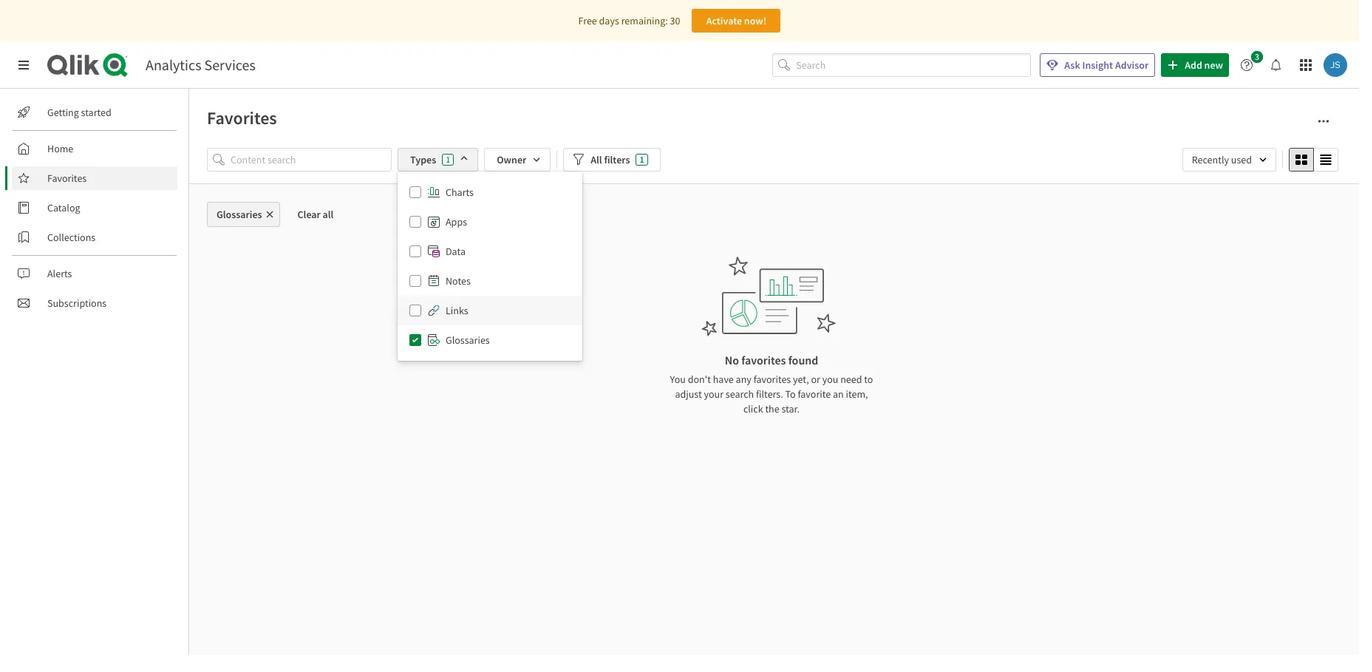Task type: locate. For each thing, give the bounding box(es) containing it.
0 horizontal spatial favorites
[[47, 172, 87, 185]]

0 vertical spatial favorites
[[742, 353, 786, 368]]

search
[[726, 387, 754, 401]]

collections link
[[12, 226, 177, 249]]

ask
[[1065, 58, 1081, 72]]

activate now!
[[707, 14, 767, 27]]

favorites up catalog
[[47, 172, 87, 185]]

have
[[713, 373, 734, 386]]

adjust
[[675, 387, 702, 401]]

1 vertical spatial favorites
[[47, 172, 87, 185]]

1 horizontal spatial favorites
[[207, 106, 277, 129]]

collections
[[47, 231, 96, 244]]

no
[[725, 353, 739, 368]]

1 right filters in the top of the page
[[640, 154, 645, 165]]

alerts link
[[12, 262, 177, 285]]

Content search text field
[[231, 148, 392, 172]]

subscriptions link
[[12, 291, 177, 315]]

don't
[[688, 373, 711, 386]]

filters
[[604, 153, 630, 166]]

0 horizontal spatial 1
[[446, 154, 450, 165]]

jacob simon image
[[1324, 53, 1348, 77]]

owner
[[497, 153, 527, 166]]

getting started link
[[12, 101, 177, 124]]

analytics
[[146, 55, 202, 74]]

all filters
[[591, 153, 630, 166]]

1 right types
[[446, 154, 450, 165]]

glossaries
[[217, 208, 262, 221], [446, 334, 490, 347]]

1
[[446, 154, 450, 165], [640, 154, 645, 165]]

started
[[81, 106, 111, 119]]

searchbar element
[[773, 53, 1032, 77]]

home
[[47, 142, 73, 155]]

subscriptions
[[47, 297, 107, 310]]

catalog
[[47, 201, 80, 214]]

glossaries down links
[[446, 334, 490, 347]]

1 horizontal spatial glossaries
[[446, 334, 490, 347]]

getting
[[47, 106, 79, 119]]

favorites down services
[[207, 106, 277, 129]]

data
[[446, 245, 466, 258]]

favorites
[[207, 106, 277, 129], [47, 172, 87, 185]]

0 horizontal spatial glossaries
[[217, 208, 262, 221]]

1 horizontal spatial 1
[[640, 154, 645, 165]]

remaining:
[[622, 14, 668, 27]]

favorites
[[742, 353, 786, 368], [754, 373, 791, 386]]

charts
[[446, 186, 474, 199]]

add new
[[1186, 58, 1224, 72]]

close sidebar menu image
[[18, 59, 30, 71]]

filters.
[[756, 387, 784, 401]]

item,
[[846, 387, 869, 401]]

glossaries inside button
[[217, 208, 262, 221]]

glossaries left "clear"
[[217, 208, 262, 221]]

favorites up filters. at the right of page
[[754, 373, 791, 386]]

0 vertical spatial glossaries
[[217, 208, 262, 221]]

favorites up any at right bottom
[[742, 353, 786, 368]]

Recently used field
[[1183, 148, 1277, 172]]

an
[[833, 387, 844, 401]]

add
[[1186, 58, 1203, 72]]

favorites inside favorites link
[[47, 172, 87, 185]]

links
[[446, 304, 469, 317]]

1 vertical spatial glossaries
[[446, 334, 490, 347]]

days
[[599, 14, 620, 27]]

navigation pane element
[[0, 95, 189, 321]]

favorite
[[798, 387, 831, 401]]



Task type: vqa. For each thing, say whether or not it's contained in the screenshot.
the bottommost First app
no



Task type: describe. For each thing, give the bounding box(es) containing it.
or
[[812, 373, 821, 386]]

star.
[[782, 402, 800, 416]]

found
[[789, 353, 819, 368]]

activate now! link
[[692, 9, 781, 33]]

home link
[[12, 137, 177, 160]]

now!
[[745, 14, 767, 27]]

glossaries button
[[207, 202, 280, 227]]

clear
[[298, 208, 321, 221]]

clear all button
[[286, 202, 346, 227]]

analytics services element
[[146, 55, 256, 74]]

ask insight advisor button
[[1041, 53, 1156, 77]]

more actions image
[[1318, 115, 1330, 127]]

used
[[1232, 153, 1253, 166]]

you
[[670, 373, 686, 386]]

need
[[841, 373, 863, 386]]

insight
[[1083, 58, 1114, 72]]

3 button
[[1236, 51, 1268, 77]]

to
[[865, 373, 874, 386]]

glossaries inside filters region
[[446, 334, 490, 347]]

alerts
[[47, 267, 72, 280]]

switch view group
[[1290, 148, 1339, 172]]

0 vertical spatial favorites
[[207, 106, 277, 129]]

favorites link
[[12, 166, 177, 190]]

notes
[[446, 274, 471, 288]]

2 1 from the left
[[640, 154, 645, 165]]

analytics services
[[146, 55, 256, 74]]

filters region
[[207, 145, 1342, 361]]

free
[[579, 14, 597, 27]]

clear all
[[298, 208, 334, 221]]

you
[[823, 373, 839, 386]]

Search text field
[[797, 53, 1032, 77]]

1 1 from the left
[[446, 154, 450, 165]]

recently
[[1193, 153, 1230, 166]]

ask insight advisor
[[1065, 58, 1149, 72]]

activate
[[707, 14, 742, 27]]

your
[[704, 387, 724, 401]]

advisor
[[1116, 58, 1149, 72]]

yet,
[[793, 373, 809, 386]]

any
[[736, 373, 752, 386]]

click
[[744, 402, 764, 416]]

all
[[323, 208, 334, 221]]

types
[[410, 153, 436, 166]]

apps
[[446, 215, 467, 228]]

recently used
[[1193, 153, 1253, 166]]

catalog link
[[12, 196, 177, 220]]

free days remaining: 30
[[579, 14, 681, 27]]

3
[[1256, 51, 1260, 62]]

all
[[591, 153, 602, 166]]

1 vertical spatial favorites
[[754, 373, 791, 386]]

30
[[670, 14, 681, 27]]

getting started
[[47, 106, 111, 119]]

add new button
[[1162, 53, 1230, 77]]

new
[[1205, 58, 1224, 72]]

to
[[786, 387, 796, 401]]

no favorites found you don't have any favorites yet, or you need to adjust your search filters. to favorite an item, click the star.
[[670, 353, 874, 416]]

services
[[204, 55, 256, 74]]

the
[[766, 402, 780, 416]]

owner button
[[484, 148, 551, 172]]



